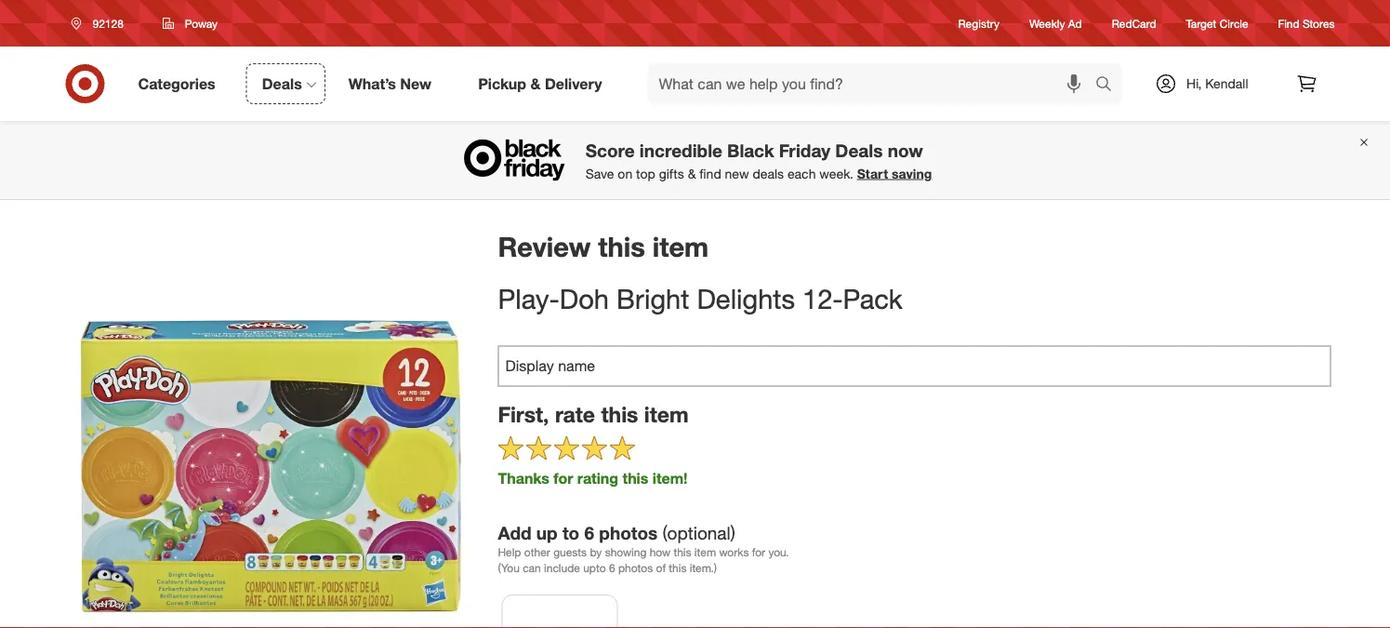 Task type: describe. For each thing, give the bounding box(es) containing it.
on
[[618, 165, 633, 182]]

to
[[563, 522, 580, 543]]

for inside add up to 6 photos (optional) help other guests by showing how this item works for you. (you can include upto 6 photos of this item.)
[[752, 545, 766, 559]]

deals inside deals link
[[262, 74, 302, 93]]

first, rate this item
[[498, 401, 689, 428]]

incredible
[[640, 140, 723, 161]]

this right of
[[669, 561, 687, 575]]

What can we help you find? suggestions appear below search field
[[648, 63, 1101, 104]]

save
[[586, 165, 614, 182]]

first,
[[498, 401, 549, 428]]

friday
[[780, 140, 831, 161]]

include
[[544, 561, 580, 575]]

registry
[[959, 16, 1000, 30]]

showing
[[605, 545, 647, 559]]

search
[[1088, 76, 1132, 95]]

of
[[656, 561, 666, 575]]

play-
[[498, 282, 560, 315]]

help
[[498, 545, 521, 559]]

add
[[498, 522, 532, 543]]

weekly
[[1030, 16, 1066, 30]]

week.
[[820, 165, 854, 182]]

target circle link
[[1187, 15, 1249, 31]]

92128
[[93, 16, 124, 30]]

you.
[[769, 545, 789, 559]]

thanks for rating this item!
[[498, 469, 688, 487]]

item!
[[653, 469, 688, 487]]

guests
[[554, 545, 587, 559]]

thanks
[[498, 469, 550, 487]]

top
[[636, 165, 656, 182]]

how
[[650, 545, 671, 559]]

this left item!
[[623, 469, 649, 487]]

works
[[720, 545, 749, 559]]

doh
[[560, 282, 609, 315]]

0 vertical spatial photos
[[600, 522, 658, 543]]

this right 'how'
[[674, 545, 692, 559]]

new
[[400, 74, 432, 93]]

gifts
[[659, 165, 685, 182]]

rate
[[555, 401, 595, 428]]

rating
[[578, 469, 619, 487]]

weekly ad
[[1030, 16, 1083, 30]]

this up the bright
[[599, 230, 646, 263]]

kendall
[[1206, 75, 1249, 92]]

hi,
[[1187, 75, 1202, 92]]

item inside add up to 6 photos (optional) help other guests by showing how this item works for you. (you can include upto 6 photos of this item.)
[[695, 545, 717, 559]]

deals inside score incredible black friday deals now save on top gifts & find new deals each week. start saving
[[836, 140, 883, 161]]

categories link
[[122, 63, 239, 104]]

poway button
[[151, 7, 230, 40]]

delights
[[697, 282, 795, 315]]

(you
[[498, 561, 520, 575]]

12-
[[803, 282, 843, 315]]

& inside score incredible black friday deals now save on top gifts & find new deals each week. start saving
[[688, 165, 696, 182]]

1 vertical spatial item
[[645, 401, 689, 428]]

this right rate
[[601, 401, 639, 428]]

now
[[888, 140, 924, 161]]

review
[[498, 230, 591, 263]]

what's new
[[349, 74, 432, 93]]

find
[[1279, 16, 1300, 30]]

each
[[788, 165, 816, 182]]

find stores link
[[1279, 15, 1336, 31]]

search button
[[1088, 63, 1132, 108]]



Task type: locate. For each thing, give the bounding box(es) containing it.
item.)
[[690, 561, 717, 575]]

for left you.
[[752, 545, 766, 559]]

deals link
[[246, 63, 325, 104]]

circle
[[1220, 16, 1249, 30]]

for left rating in the left bottom of the page
[[554, 469, 573, 487]]

by
[[590, 545, 602, 559]]

item
[[653, 230, 709, 263], [645, 401, 689, 428], [695, 545, 717, 559]]

6 right to
[[585, 522, 595, 543]]

deals up start
[[836, 140, 883, 161]]

find
[[700, 165, 722, 182]]

photos up 'showing'
[[600, 522, 658, 543]]

other
[[525, 545, 551, 559]]

weekly ad link
[[1030, 15, 1083, 31]]

1 vertical spatial for
[[752, 545, 766, 559]]

review this item
[[498, 230, 709, 263]]

poway
[[185, 16, 218, 30]]

pack
[[843, 282, 903, 315]]

item up item!
[[645, 401, 689, 428]]

6
[[585, 522, 595, 543], [609, 561, 616, 575]]

6 right upto
[[609, 561, 616, 575]]

score incredible black friday deals now save on top gifts & find new deals each week. start saving
[[586, 140, 933, 182]]

what's new link
[[333, 63, 455, 104]]

0 vertical spatial for
[[554, 469, 573, 487]]

score
[[586, 140, 635, 161]]

new
[[725, 165, 749, 182]]

for
[[554, 469, 573, 487], [752, 545, 766, 559]]

photos down 'showing'
[[619, 561, 653, 575]]

0 vertical spatial 6
[[585, 522, 595, 543]]

hi, kendall
[[1187, 75, 1249, 92]]

item up item.)
[[695, 545, 717, 559]]

delivery
[[545, 74, 602, 93]]

pickup & delivery link
[[463, 63, 626, 104]]

up
[[537, 522, 558, 543]]

this
[[599, 230, 646, 263], [601, 401, 639, 428], [623, 469, 649, 487], [674, 545, 692, 559], [669, 561, 687, 575]]

0 vertical spatial &
[[531, 74, 541, 93]]

(optional)
[[663, 522, 736, 543]]

categories
[[138, 74, 216, 93]]

add up to 6 photos (optional) help other guests by showing how this item works for you. (you can include upto 6 photos of this item.)
[[498, 522, 789, 575]]

1 vertical spatial &
[[688, 165, 696, 182]]

2 vertical spatial item
[[695, 545, 717, 559]]

& inside "link"
[[531, 74, 541, 93]]

1 horizontal spatial 6
[[609, 561, 616, 575]]

black
[[728, 140, 775, 161]]

item up play-doh bright delights 12-pack
[[653, 230, 709, 263]]

1 horizontal spatial &
[[688, 165, 696, 182]]

1 horizontal spatial deals
[[836, 140, 883, 161]]

1 horizontal spatial for
[[752, 545, 766, 559]]

ad
[[1069, 16, 1083, 30]]

redcard link
[[1112, 15, 1157, 31]]

None text field
[[498, 346, 1332, 387]]

target
[[1187, 16, 1217, 30]]

0 horizontal spatial for
[[554, 469, 573, 487]]

92128 button
[[59, 7, 143, 40]]

saving
[[892, 165, 933, 182]]

redcard
[[1112, 16, 1157, 30]]

start
[[858, 165, 889, 182]]

0 horizontal spatial &
[[531, 74, 541, 93]]

& right pickup at left top
[[531, 74, 541, 93]]

pickup & delivery
[[478, 74, 602, 93]]

0 vertical spatial deals
[[262, 74, 302, 93]]

1 vertical spatial deals
[[836, 140, 883, 161]]

photos
[[600, 522, 658, 543], [619, 561, 653, 575]]

& left find
[[688, 165, 696, 182]]

&
[[531, 74, 541, 93], [688, 165, 696, 182]]

stores
[[1303, 16, 1336, 30]]

pickup
[[478, 74, 527, 93]]

find stores
[[1279, 16, 1336, 30]]

upto
[[584, 561, 606, 575]]

play-doh bright delights 12-pack
[[498, 282, 903, 315]]

1 vertical spatial photos
[[619, 561, 653, 575]]

registry link
[[959, 15, 1000, 31]]

0 horizontal spatial deals
[[262, 74, 302, 93]]

deals left what's
[[262, 74, 302, 93]]

0 horizontal spatial 6
[[585, 522, 595, 543]]

bright
[[617, 282, 690, 315]]

0 vertical spatial item
[[653, 230, 709, 263]]

can
[[523, 561, 541, 575]]

target circle
[[1187, 16, 1249, 30]]

deals
[[753, 165, 784, 182]]

what's
[[349, 74, 396, 93]]

deals
[[262, 74, 302, 93], [836, 140, 883, 161]]

1 vertical spatial 6
[[609, 561, 616, 575]]



Task type: vqa. For each thing, say whether or not it's contained in the screenshot.
for in the the Add up to 6 photos (optional) Help other guests by showing how this item works for you. (You can include upto 6 photos of this item.)
yes



